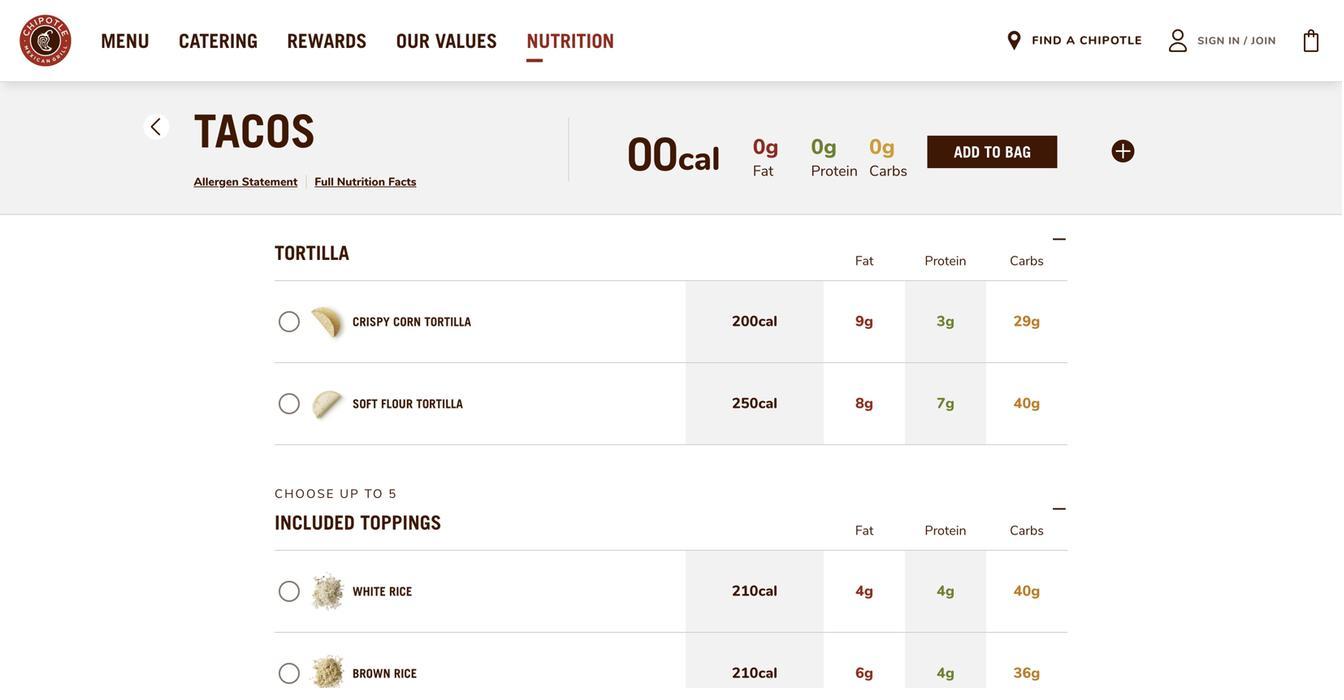 Task type: describe. For each thing, give the bounding box(es) containing it.
deselect ingredient group image for 210cal
[[279, 581, 300, 602]]

4g definition for 6g
[[906, 633, 987, 689]]

9g definition
[[824, 281, 906, 363]]

0 horizontal spatial to
[[365, 486, 384, 503]]

36g definition
[[987, 633, 1068, 689]]

menu
[[101, 29, 150, 52]]

rice for 6g
[[394, 667, 417, 681]]

4g definition for 4g
[[906, 551, 987, 632]]

white rice
[[353, 584, 412, 599]]

/
[[1245, 34, 1249, 48]]

250cal definition
[[686, 363, 824, 445]]

6g
[[856, 664, 874, 684]]

nutrition
[[337, 174, 385, 190]]

rice for 4g
[[389, 584, 412, 599]]

catering link
[[179, 29, 258, 52]]

deselect ingredient group image for 210cal
[[279, 663, 300, 684]]

tortilla for 250cal
[[416, 397, 463, 411]]

our
[[396, 29, 430, 52]]

full nutrition facts
[[315, 174, 417, 190]]

3g definition
[[906, 281, 987, 363]]

brown rice
[[353, 667, 417, 681]]

menu link
[[101, 29, 150, 52]]

40g definition for 4g
[[987, 551, 1068, 632]]

find
[[1033, 33, 1063, 48]]

full
[[315, 174, 334, 190]]

deselect ingredient group image for 250cal
[[279, 393, 300, 415]]

catering
[[179, 29, 258, 52]]

toppings
[[360, 511, 442, 534]]

in
[[1229, 34, 1241, 48]]

200cal definition
[[686, 281, 824, 363]]

00 cal
[[628, 126, 721, 181]]

fat for tortilla
[[856, 252, 874, 270]]

deselect ingredient group image for 0cal
[[279, 140, 300, 161]]

statement
[[242, 174, 298, 190]]

00
[[628, 126, 678, 181]]

chipotle mexican grill image
[[20, 15, 72, 67]]

add to bag button
[[954, 142, 1032, 161]]

5
[[389, 486, 398, 503]]

values
[[435, 29, 498, 52]]

nutrition
[[527, 29, 615, 52]]

white
[[353, 584, 386, 599]]

a
[[1067, 33, 1076, 48]]

add to bag
[[954, 142, 1032, 161]]

210cal for 6g
[[732, 664, 778, 684]]

up
[[340, 486, 360, 503]]

join
[[1252, 34, 1277, 48]]

based
[[384, 70, 416, 86]]

corn
[[393, 315, 421, 329]]

40g for 7g
[[1014, 394, 1041, 414]]

00 definition
[[628, 126, 678, 181]]

cal
[[678, 137, 721, 181]]

8g
[[856, 394, 874, 414]]

deselect ingredient group image for 200cal
[[279, 311, 300, 332]]

rewards
[[287, 29, 367, 52]]

sign in / join
[[1198, 34, 1277, 48]]

29g definition
[[987, 281, 1068, 363]]

carbs for tortilla
[[1010, 252, 1044, 270]]

fat for included toppings
[[856, 522, 874, 540]]

add
[[954, 142, 980, 161]]

0 vertical spatial tortilla
[[275, 241, 350, 265]]



Task type: locate. For each thing, give the bounding box(es) containing it.
our values link
[[396, 29, 498, 52]]

crispy corn tortilla
[[353, 315, 471, 329]]

1 vertical spatial 210cal
[[732, 664, 778, 684]]

fat
[[856, 252, 874, 270], [856, 522, 874, 540]]

0 vertical spatial deselect ingredient group image
[[279, 140, 300, 161]]

1 vertical spatial 40g
[[1014, 582, 1041, 602]]

included
[[275, 511, 355, 534]]

protein for included toppings
[[925, 522, 967, 540]]

3g
[[937, 312, 955, 332]]

0g
[[753, 132, 779, 161], [812, 132, 837, 161], [870, 132, 896, 161], [856, 141, 874, 161], [937, 141, 955, 161], [1019, 141, 1036, 161]]

2 210cal from the top
[[732, 664, 778, 684]]

1 vertical spatial tortilla
[[425, 315, 471, 329]]

0 vertical spatial toggle group image
[[1053, 233, 1066, 246]]

1 deselect ingredient group image from the top
[[279, 311, 300, 332]]

rice right brown
[[394, 667, 417, 681]]

tortilla for 200cal
[[425, 315, 471, 329]]

protein for tortilla
[[925, 252, 967, 270]]

sign in / join heading
[[1198, 34, 1277, 48]]

chipotle
[[1080, 33, 1143, 48]]

40g definition
[[987, 363, 1068, 445], [987, 551, 1068, 632]]

8g definition
[[824, 363, 906, 445]]

4g definition
[[824, 551, 906, 632], [906, 551, 987, 632], [906, 633, 987, 689]]

2 carbs from the top
[[1010, 522, 1044, 540]]

bag
[[1006, 142, 1032, 161]]

brown
[[353, 667, 391, 681]]

2 vertical spatial protein
[[925, 522, 967, 540]]

protein inside sofritas plant-based protein
[[419, 70, 455, 86]]

definition
[[987, 0, 1068, 27], [686, 28, 824, 109], [824, 28, 906, 109], [906, 28, 987, 109], [987, 28, 1068, 109]]

flour
[[381, 397, 413, 411]]

0 vertical spatial 40g
[[1014, 394, 1041, 414]]

1 vertical spatial rice
[[394, 667, 417, 681]]

1 fat from the top
[[856, 252, 874, 270]]

2 deselect ingredient group image from the top
[[279, 393, 300, 415]]

1 carbs from the top
[[1010, 252, 1044, 270]]

7g definition
[[906, 363, 987, 445]]

1 vertical spatial carbs
[[1010, 522, 1044, 540]]

9g
[[856, 312, 874, 332]]

carbs for included toppings
[[1010, 522, 1044, 540]]

choose
[[275, 486, 335, 503]]

1 vertical spatial 40g definition
[[987, 551, 1068, 632]]

toggle group image for tortilla
[[1053, 233, 1066, 246]]

tortilla right corn
[[425, 315, 471, 329]]

210cal for 4g
[[732, 582, 778, 602]]

tortilla
[[275, 241, 350, 265], [425, 315, 471, 329], [416, 397, 463, 411]]

add to bag image
[[1292, 21, 1331, 60]]

deselect ingredient group image down included
[[279, 581, 300, 602]]

1 40g from the top
[[1014, 394, 1041, 414]]

cal definition
[[678, 137, 721, 181]]

deselect ingredient group image left soft
[[279, 393, 300, 415]]

0cal
[[741, 141, 769, 161]]

1 toggle group image from the top
[[1053, 233, 1066, 246]]

0 vertical spatial fat
[[856, 252, 874, 270]]

0 vertical spatial to
[[985, 142, 1001, 161]]

our values
[[396, 29, 498, 52]]

40g definition for 7g
[[987, 363, 1068, 445]]

2 vertical spatial tortilla
[[416, 397, 463, 411]]

to
[[985, 142, 1001, 161], [365, 486, 384, 503]]

nutrition link
[[527, 29, 615, 52]]

toggle group image for included toppings
[[1053, 503, 1066, 516]]

crispy
[[353, 315, 390, 329]]

1 vertical spatial deselect ingredient group image
[[279, 393, 300, 415]]

2 vertical spatial deselect ingredient group image
[[279, 581, 300, 602]]

210cal definition for 4g
[[686, 551, 824, 632]]

sofritas plant-based protein
[[353, 52, 455, 86]]

200cal
[[732, 312, 778, 332]]

0 vertical spatial 40g definition
[[987, 363, 1068, 445]]

0 vertical spatial 210cal definition
[[686, 551, 824, 632]]

choose up to 5
[[275, 486, 398, 503]]

tortilla right flour
[[416, 397, 463, 411]]

2 fat from the top
[[856, 522, 874, 540]]

4g
[[856, 582, 874, 602], [937, 582, 955, 602], [937, 664, 955, 684]]

0 vertical spatial rice
[[389, 584, 412, 599]]

allergen
[[194, 174, 239, 190]]

210cal definition for 6g
[[686, 633, 824, 689]]

1 210cal definition from the top
[[686, 551, 824, 632]]

0 vertical spatial 210cal
[[732, 582, 778, 602]]

0cal definition
[[686, 110, 824, 191]]

2 image
[[151, 118, 161, 128]]

1 vertical spatial deselect ingredient group image
[[279, 663, 300, 684]]

1 vertical spatial toggle group image
[[1053, 503, 1066, 516]]

6g definition
[[824, 633, 906, 689]]

tortilla down the full
[[275, 241, 350, 265]]

protein
[[419, 70, 455, 86], [925, 252, 967, 270], [925, 522, 967, 540]]

deselect ingredient group image
[[279, 311, 300, 332], [279, 663, 300, 684]]

sign
[[1198, 34, 1226, 48]]

find a chipotle link
[[1033, 33, 1143, 48]]

3 deselect ingredient group image from the top
[[279, 581, 300, 602]]

2 deselect ingredient group image from the top
[[279, 663, 300, 684]]

1 image
[[151, 126, 161, 136]]

4g for 6g
[[937, 664, 955, 684]]

29g
[[1014, 312, 1041, 332]]

40g up 36g definition
[[1014, 582, 1041, 602]]

1 vertical spatial 210cal definition
[[686, 633, 824, 689]]

0g definition
[[824, 110, 906, 191], [906, 110, 987, 191], [987, 110, 1068, 191], [753, 132, 779, 161], [812, 132, 837, 161], [870, 132, 896, 161]]

36g
[[1014, 664, 1041, 684]]

sofritas
[[353, 52, 401, 66]]

1 210cal from the top
[[732, 582, 778, 602]]

1 vertical spatial fat
[[856, 522, 874, 540]]

plant-
[[353, 70, 384, 86]]

4g for 4g
[[937, 582, 955, 602]]

0 vertical spatial carbs
[[1010, 252, 1044, 270]]

to right add
[[985, 142, 1001, 161]]

2 40g from the top
[[1014, 582, 1041, 602]]

2 210cal definition from the top
[[686, 633, 824, 689]]

40g
[[1014, 394, 1041, 414], [1014, 582, 1041, 602]]

soft flour tortilla
[[353, 397, 463, 411]]

0 vertical spatial protein
[[419, 70, 455, 86]]

included toppings
[[275, 511, 442, 534]]

find a chipotle image
[[1005, 31, 1025, 50]]

find a chipotle
[[1033, 33, 1143, 48]]

0 vertical spatial deselect ingredient group image
[[279, 311, 300, 332]]

allergen statement link
[[194, 174, 298, 190]]

1 vertical spatial to
[[365, 486, 384, 503]]

250cal
[[732, 394, 778, 414]]

1 vertical spatial protein
[[925, 252, 967, 270]]

full nutrition facts link
[[315, 174, 417, 190]]

allergen statement
[[194, 174, 298, 190]]

40g for 4g
[[1014, 582, 1041, 602]]

1 horizontal spatial to
[[985, 142, 1001, 161]]

rice right white
[[389, 584, 412, 599]]

1 deselect ingredient group image from the top
[[279, 140, 300, 161]]

2 toggle group image from the top
[[1053, 503, 1066, 516]]

rewards link
[[287, 29, 367, 52]]

carbs
[[1010, 252, 1044, 270], [1010, 522, 1044, 540]]

sign in image
[[1159, 21, 1198, 60]]

deselect ingredient group image
[[279, 140, 300, 161], [279, 393, 300, 415], [279, 581, 300, 602]]

deselect ingredient group image up statement
[[279, 140, 300, 161]]

soft
[[353, 397, 378, 411]]

toggle group image
[[1053, 233, 1066, 246], [1053, 503, 1066, 516]]

rice
[[389, 584, 412, 599], [394, 667, 417, 681]]

facts
[[389, 174, 417, 190]]

210cal definition
[[686, 551, 824, 632], [686, 633, 824, 689]]

7g
[[937, 394, 955, 414]]

2 40g definition from the top
[[987, 551, 1068, 632]]

40g right 7g
[[1014, 394, 1041, 414]]

1 40g definition from the top
[[987, 363, 1068, 445]]

tacos
[[194, 103, 316, 158]]

210cal
[[732, 582, 778, 602], [732, 664, 778, 684]]

to left 5
[[365, 486, 384, 503]]



Task type: vqa. For each thing, say whether or not it's contained in the screenshot.
6g's the 210cal definition
yes



